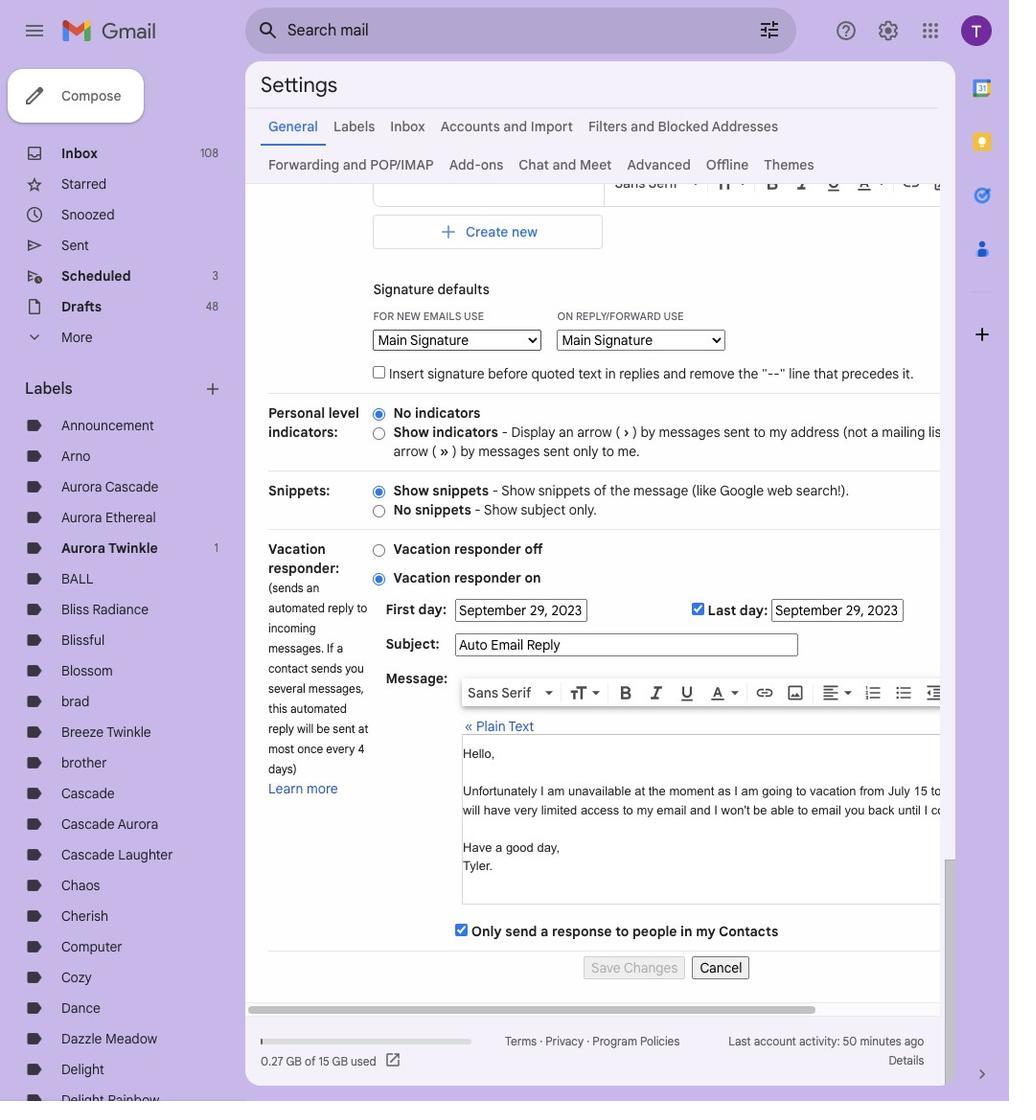 Task type: vqa. For each thing, say whether or not it's contained in the screenshot.
the topmost Labels
yes



Task type: describe. For each thing, give the bounding box(es) containing it.
labels navigation
[[0, 61, 246, 1102]]

first day:
[[386, 601, 447, 619]]

search mail image
[[251, 13, 286, 48]]

import
[[531, 118, 574, 135]]

italic ‪(⌘i)‬ image for the underline ‪(⌘u)‬ icon for link ‪(⌘k)‬ image on the top
[[795, 173, 814, 193]]

and right replies
[[664, 365, 687, 383]]

sent inside ) by messages sent to my address (not a mailing list), and a do
[[724, 424, 751, 441]]

indent less ‪(⌘[)‬ image
[[926, 684, 945, 703]]

create
[[466, 223, 509, 241]]

last for last day:
[[708, 602, 737, 620]]

if
[[327, 642, 334, 656]]

on
[[558, 310, 574, 323]]

bold ‪(⌘b)‬ image for the underline ‪(⌘u)‬ icon corresponding to link ‪(⌘k)‬ icon
[[617, 684, 636, 703]]

line
[[790, 365, 811, 383]]

last for last account activity: 50 minutes ago details
[[729, 1035, 752, 1049]]

terms
[[505, 1035, 537, 1049]]

2 horizontal spatial the
[[739, 365, 759, 383]]

more
[[307, 781, 338, 798]]

dazzle meadow link
[[61, 1031, 157, 1048]]

by inside ) by messages sent to my address (not a mailing list), and a do
[[641, 424, 656, 441]]

1 vertical spatial sent
[[544, 443, 570, 460]]

- for show snippets of the message (like google web search!).
[[493, 482, 499, 500]]

inbox inside labels navigation
[[61, 145, 98, 162]]

Last day: checkbox
[[692, 603, 705, 616]]

Subject text field
[[456, 634, 799, 657]]

0 horizontal spatial of
[[305, 1055, 316, 1069]]

only.
[[570, 502, 597, 519]]

last account activity: 50 minutes ago details
[[729, 1035, 925, 1068]]

accounts and import
[[441, 118, 574, 135]]

brad link
[[61, 693, 90, 711]]

(sends
[[269, 581, 304, 596]]

15 inside unfortunately i am unavailable at the moment as i am going to vacation from july 15 to july 29 2023
[[914, 785, 928, 799]]

add-ons link
[[450, 156, 504, 174]]

program policies link
[[593, 1035, 680, 1049]]

bold ‪(⌘b)‬ image for the underline ‪(⌘u)‬ icon for link ‪(⌘k)‬ image on the top
[[764, 173, 783, 193]]

signature
[[428, 365, 485, 383]]

accounts
[[441, 118, 500, 135]]

cascade laughter link
[[61, 847, 173, 864]]

search!).
[[797, 482, 850, 500]]

aurora up "laughter" in the left bottom of the page
[[118, 816, 158, 833]]

48
[[206, 299, 219, 314]]

replies
[[620, 365, 660, 383]]

scheduled
[[61, 268, 131, 285]]

terms link
[[505, 1035, 537, 1049]]

blocked
[[659, 118, 709, 135]]

1
[[214, 541, 219, 555]]

terms · privacy · program policies
[[505, 1035, 680, 1049]]

snippets up only.
[[539, 482, 591, 500]]

sans serif option for the bottommost formatting options toolbar
[[464, 684, 542, 703]]

navigation containing save changes
[[269, 952, 1010, 980]]

sent inside vacation responder: (sends an automated reply to incoming messages. if a contact sends you several messages, this automated reply will be sent at most once every 4 days) learn more
[[333, 722, 356, 737]]

italic ‪(⌘i)‬ image for the underline ‪(⌘u)‬ icon corresponding to link ‪(⌘k)‬ icon
[[647, 684, 667, 703]]

Vacation responder off radio
[[374, 544, 386, 558]]

support image
[[835, 19, 858, 42]]

me.
[[618, 443, 640, 460]]

hello,
[[463, 747, 495, 762]]

serif for the bottommost formatting options toolbar
[[502, 685, 532, 702]]

list),
[[929, 424, 955, 441]]

send
[[506, 924, 538, 941]]

a right the (not
[[872, 424, 879, 441]]

details link
[[889, 1054, 925, 1068]]

2 use from the left
[[664, 310, 684, 323]]

sans for the bottommost formatting options toolbar's sans serif option
[[468, 685, 499, 702]]

0.27
[[261, 1055, 284, 1069]]

most
[[269, 742, 295, 757]]

1 vertical spatial inbox link
[[61, 145, 98, 162]]

- for display an arrow (
[[502, 424, 508, 441]]

learn more link
[[269, 781, 338, 798]]

) inside ) by messages sent to my address (not a mailing list), and a do
[[633, 424, 638, 441]]

accounts and import link
[[441, 118, 574, 135]]

2 gb from the left
[[332, 1055, 348, 1069]]

insert
[[389, 365, 425, 383]]

1 i from the left
[[541, 785, 544, 799]]

blossom link
[[61, 663, 113, 680]]

a left do
[[985, 424, 992, 441]]

29
[[971, 785, 985, 799]]

1 vertical spatial )
[[453, 443, 457, 460]]

cherish
[[61, 908, 108, 926]]

to right the going at bottom
[[797, 785, 807, 799]]

mailing
[[883, 424, 926, 441]]

sent
[[61, 237, 89, 254]]

new
[[397, 310, 421, 323]]

cascade for cascade link on the left bottom of page
[[61, 785, 115, 803]]

cascade aurora
[[61, 816, 158, 833]]

messages inside ) by messages sent to my address (not a mailing list), and a do
[[659, 424, 721, 441]]

twinkle for breeze twinkle
[[107, 724, 151, 741]]

drafts
[[61, 298, 102, 316]]

day: for first day:
[[419, 601, 447, 619]]

subject
[[521, 502, 566, 519]]

aurora twinkle link
[[61, 540, 158, 557]]

0 vertical spatial in
[[606, 365, 616, 383]]

1 am from the left
[[548, 785, 565, 799]]

1 horizontal spatial inbox
[[391, 118, 426, 135]]

going
[[763, 785, 793, 799]]

settings
[[261, 71, 338, 97]]

general
[[269, 118, 318, 135]]

underline ‪(⌘u)‬ image for link ‪(⌘k)‬ image on the top
[[825, 174, 844, 194]]

1 · from the left
[[540, 1035, 543, 1049]]

›
[[624, 424, 630, 441]]

cascade for cascade laughter
[[61, 847, 115, 864]]

labels heading
[[25, 380, 203, 399]]

at inside vacation responder: (sends an automated reply to incoming messages. if a contact sends you several messages, this automated reply will be sent at most once every 4 days) learn more
[[359, 722, 369, 737]]

chat
[[519, 156, 550, 174]]

0 horizontal spatial my
[[696, 924, 716, 941]]

responder:
[[269, 560, 340, 577]]

emails
[[424, 310, 462, 323]]

show right show snippets option
[[394, 482, 429, 500]]

labels for labels heading
[[25, 380, 73, 399]]

1 vertical spatial the
[[610, 482, 631, 500]]

1 july from the left
[[889, 785, 911, 799]]

to left people
[[616, 924, 629, 941]]

save
[[592, 960, 621, 977]]

be
[[317, 722, 330, 737]]

no indicators
[[394, 405, 481, 422]]

create new
[[466, 223, 538, 241]]

brad
[[61, 693, 90, 711]]

2 july from the left
[[946, 785, 968, 799]]

Only send a response to people in my Contacts checkbox
[[456, 925, 468, 937]]

insert image image for link ‪(⌘k)‬ icon
[[787, 684, 806, 703]]

address
[[791, 424, 840, 441]]

advanced
[[628, 156, 691, 174]]

it.
[[903, 365, 915, 383]]

unfortunately
[[463, 785, 537, 799]]

dazzle
[[61, 1031, 102, 1048]]

show right the show indicators option
[[394, 424, 429, 441]]

a right send
[[541, 924, 549, 941]]

underline ‪(⌘u)‬ image for link ‪(⌘k)‬ icon
[[678, 685, 697, 704]]

indicators for show
[[433, 424, 499, 441]]

1 horizontal spatial in
[[681, 924, 693, 941]]

vacation responder: (sends an automated reply to incoming messages. if a contact sends you several messages, this automated reply will be sent at most once every 4 days) learn more
[[269, 541, 369, 798]]

numbered list ‪(⌘⇧7)‬ image
[[864, 684, 883, 703]]

blossom
[[61, 663, 113, 680]]

2 i from the left
[[735, 785, 738, 799]]

computer link
[[61, 939, 122, 956]]

show indicators -
[[394, 424, 512, 441]]

a inside have a good day, tyler.
[[496, 841, 503, 855]]

forwarding and pop/imap
[[269, 156, 434, 174]]

delight link
[[61, 1062, 104, 1079]]

and for forwarding
[[343, 156, 367, 174]]

good
[[506, 841, 534, 855]]

1 use from the left
[[464, 310, 484, 323]]

signature defaults
[[374, 281, 490, 298]]

show up no snippets - show subject only.
[[502, 482, 535, 500]]

moment
[[670, 785, 715, 799]]

snippets for show subject only.
[[415, 502, 472, 519]]

1 horizontal spatial inbox link
[[391, 118, 426, 135]]

and for chat
[[553, 156, 577, 174]]

cherish link
[[61, 908, 108, 926]]

cascade for cascade aurora
[[61, 816, 115, 833]]

delight
[[61, 1062, 104, 1079]]

this
[[269, 702, 288, 716]]

aurora cascade
[[61, 479, 159, 496]]

cascade up ethereal
[[105, 479, 159, 496]]

0 vertical spatial of
[[594, 482, 607, 500]]

1 horizontal spatial an
[[559, 424, 574, 441]]

google
[[720, 482, 764, 500]]

aurora ethereal
[[61, 509, 156, 527]]

cancel button
[[693, 957, 750, 980]]

No snippets radio
[[374, 504, 386, 519]]

Search mail text field
[[288, 21, 705, 40]]

privacy
[[546, 1035, 584, 1049]]

0 vertical spatial formatting options toolbar
[[609, 173, 1010, 194]]

starred link
[[61, 176, 107, 193]]

a inside vacation responder: (sends an automated reply to incoming messages. if a contact sends you several messages, this automated reply will be sent at most once every 4 days) learn more
[[337, 642, 343, 656]]

gmail image
[[61, 12, 166, 50]]



Task type: locate. For each thing, give the bounding box(es) containing it.
ball
[[61, 571, 93, 588]]

Vacation responder on radio
[[374, 572, 386, 587]]

1 horizontal spatial sans serif option
[[611, 173, 689, 193]]

serif up « plain text
[[502, 685, 532, 702]]

) right ›
[[633, 424, 638, 441]]

1 vertical spatial indicators
[[433, 424, 499, 441]]

am
[[548, 785, 565, 799], [742, 785, 759, 799]]

insert signature before quoted text in replies and remove the "--" line that precedes it.
[[386, 365, 915, 383]]

messages down display
[[479, 443, 540, 460]]

at right unavailable
[[635, 785, 646, 799]]

link ‪(⌘k)‬ image
[[903, 173, 922, 193]]

offline link
[[707, 156, 749, 174]]

1 horizontal spatial serif
[[649, 174, 679, 192]]

responder for off
[[455, 541, 522, 558]]

meet
[[580, 156, 612, 174]]

gb right 0.27 at bottom left
[[286, 1055, 302, 1069]]

1 vertical spatial serif
[[502, 685, 532, 702]]

no right no snippets radio
[[394, 502, 412, 519]]

the down me.
[[610, 482, 631, 500]]

sans serif option up « plain text
[[464, 684, 542, 703]]

0 vertical spatial insert image image
[[934, 173, 953, 193]]

filters
[[589, 118, 628, 135]]

the left "moment"
[[649, 785, 666, 799]]

labels down more
[[25, 380, 73, 399]]

link ‪(⌘k)‬ image
[[756, 684, 775, 703]]

more
[[61, 329, 93, 346]]

twinkle for aurora twinkle
[[108, 540, 158, 557]]

aurora for aurora cascade
[[61, 479, 102, 496]]

cascade down cascade link on the left bottom of page
[[61, 816, 115, 833]]

responder
[[455, 541, 522, 558], [455, 570, 522, 587]]

1 responder from the top
[[455, 541, 522, 558]]

0 horizontal spatial sans
[[468, 685, 499, 702]]

and right the filters on the right
[[631, 118, 655, 135]]

aurora up aurora twinkle
[[61, 509, 102, 527]]

0 horizontal spatial messages
[[479, 443, 540, 460]]

indicators for no
[[415, 405, 481, 422]]

0 horizontal spatial sans serif
[[468, 685, 532, 702]]

the inside unfortunately i am unavailable at the moment as i am going to vacation from july 15 to july 29 2023
[[649, 785, 666, 799]]

0 horizontal spatial by
[[461, 443, 475, 460]]

· right privacy link
[[587, 1035, 590, 1049]]

indicators up show indicators -
[[415, 405, 481, 422]]

0 vertical spatial inbox
[[391, 118, 426, 135]]

last right fixed end date option
[[708, 602, 737, 620]]

i right the unfortunately on the bottom of the page
[[541, 785, 544, 799]]

and for filters
[[631, 118, 655, 135]]

at inside unfortunately i am unavailable at the moment as i am going to vacation from july 15 to july 29 2023
[[635, 785, 646, 799]]

15 left used
[[319, 1055, 330, 1069]]

inbox up starred "link"
[[61, 145, 98, 162]]

2 am from the left
[[742, 785, 759, 799]]

program
[[593, 1035, 638, 1049]]

every
[[326, 742, 355, 757]]

sans up « plain text
[[468, 685, 499, 702]]

day: for last day:
[[740, 602, 768, 620]]

1 vertical spatial insert image image
[[787, 684, 806, 703]]

insert image image right link ‪(⌘k)‬ image on the top
[[934, 173, 953, 193]]

cascade down brother link on the bottom left of the page
[[61, 785, 115, 803]]

by right ›
[[641, 424, 656, 441]]

july
[[889, 785, 911, 799], [946, 785, 968, 799]]

0 vertical spatial messages
[[659, 424, 721, 441]]

inbox up pop/imap
[[391, 118, 426, 135]]

sent up the "google"
[[724, 424, 751, 441]]

Show snippets radio
[[374, 485, 386, 499]]

1 vertical spatial an
[[307, 581, 320, 596]]

compose button
[[8, 69, 144, 123]]

add-
[[450, 156, 481, 174]]

ethereal
[[105, 509, 156, 527]]

bulleted list ‪(⌘⇧8)‬ image
[[895, 684, 914, 703]]

used
[[351, 1055, 377, 1069]]

0 vertical spatial sans
[[615, 174, 646, 192]]

1 horizontal spatial insert image image
[[934, 173, 953, 193]]

aurora ethereal link
[[61, 509, 156, 527]]

aurora up ball link
[[61, 540, 106, 557]]

serif down advanced
[[649, 174, 679, 192]]

follow link to manage storage image
[[384, 1052, 404, 1071]]

arno link
[[61, 448, 91, 465]]

0 horizontal spatial am
[[548, 785, 565, 799]]

50
[[844, 1035, 858, 1049]]

1 horizontal spatial gb
[[332, 1055, 348, 1069]]

0 vertical spatial sans serif
[[615, 174, 679, 192]]

vacation for vacation responder on
[[394, 570, 451, 587]]

show left subject
[[484, 502, 518, 519]]

inbox
[[391, 118, 426, 135], [61, 145, 98, 162]]

last day:
[[708, 602, 768, 620]]

0 horizontal spatial ·
[[540, 1035, 543, 1049]]

0 horizontal spatial at
[[359, 722, 369, 737]]

navigation
[[269, 952, 1010, 980]]

0 vertical spatial )
[[633, 424, 638, 441]]

0 vertical spatial reply
[[328, 601, 354, 616]]

vacation for vacation responder off
[[394, 541, 451, 558]]

contact
[[269, 662, 308, 676]]

snippets up 'vacation responder off'
[[415, 502, 472, 519]]

aurora for aurora twinkle
[[61, 540, 106, 557]]

italic ‪(⌘i)‬ image
[[795, 173, 814, 193], [647, 684, 667, 703]]

and for accounts
[[504, 118, 528, 135]]

underline ‪(⌘u)‬ image left link ‪(⌘k)‬ image on the top
[[825, 174, 844, 194]]

No indicators radio
[[374, 407, 386, 422]]

to left 'address'
[[754, 424, 766, 441]]

day: right fixed end date option
[[740, 602, 768, 620]]

Vacation responder text field
[[463, 745, 1010, 895]]

days)
[[269, 762, 297, 777]]

0 horizontal spatial bold ‪(⌘b)‬ image
[[617, 684, 636, 703]]

inbox link up starred "link"
[[61, 145, 98, 162]]

several
[[269, 682, 306, 696]]

settings image
[[878, 19, 901, 42]]

messages.
[[269, 642, 324, 656]]

sent down display an arrow ( ›
[[544, 443, 570, 460]]

0 vertical spatial no
[[394, 405, 412, 422]]

show snippets - show snippets of the message (like google web search!).
[[394, 482, 850, 500]]

underline ‪(⌘u)‬ image
[[825, 174, 844, 194], [678, 685, 697, 704]]

1 vertical spatial reply
[[269, 722, 294, 737]]

1 horizontal spatial reply
[[328, 601, 354, 616]]

vacation for vacation responder: (sends an automated reply to incoming messages. if a contact sends you several messages, this automated reply will be sent at most once every 4 days) learn more
[[269, 541, 326, 558]]

0 vertical spatial italic ‪(⌘i)‬ image
[[795, 173, 814, 193]]

cozy
[[61, 970, 92, 987]]

1 vertical spatial sans serif option
[[464, 684, 542, 703]]

15 right from
[[914, 785, 928, 799]]

sans serif down advanced
[[615, 174, 679, 192]]

1 horizontal spatial my
[[770, 424, 788, 441]]

vacation responder on
[[394, 570, 542, 587]]

1 vertical spatial inbox
[[61, 145, 98, 162]]

no for no indicators
[[394, 405, 412, 422]]

personal
[[269, 405, 325, 422]]

) right »
[[453, 443, 457, 460]]

sans serif option
[[611, 173, 689, 193], [464, 684, 542, 703]]

1 vertical spatial formatting options toolbar
[[462, 679, 1010, 707]]

on reply/forward use
[[558, 310, 684, 323]]

themes
[[765, 156, 815, 174]]

activity:
[[800, 1035, 841, 1049]]

cascade up chaos
[[61, 847, 115, 864]]

2 horizontal spatial sent
[[724, 424, 751, 441]]

1 horizontal spatial messages
[[659, 424, 721, 441]]

am right as
[[742, 785, 759, 799]]

use right reply/forward
[[664, 310, 684, 323]]

vacation inside vacation responder: (sends an automated reply to incoming messages. if a contact sends you several messages, this automated reply will be sent at most once every 4 days) learn more
[[269, 541, 326, 558]]

advanced link
[[628, 156, 691, 174]]

my inside ) by messages sent to my address (not a mailing list), and a do
[[770, 424, 788, 441]]

1 horizontal spatial underline ‪(⌘u)‬ image
[[825, 174, 844, 194]]

0 vertical spatial sent
[[724, 424, 751, 441]]

2 · from the left
[[587, 1035, 590, 1049]]

and inside ) by messages sent to my address (not a mailing list), and a do
[[958, 424, 982, 441]]

1 gb from the left
[[286, 1055, 302, 1069]]

to inside vacation responder: (sends an automated reply to incoming messages. if a contact sends you several messages, this automated reply will be sent at most once every 4 days) learn more
[[357, 601, 368, 616]]

indicators up »
[[433, 424, 499, 441]]

insert image image for link ‪(⌘k)‬ image on the top
[[934, 173, 953, 193]]

aurora
[[61, 479, 102, 496], [61, 509, 102, 527], [61, 540, 106, 557], [118, 816, 158, 833]]

None search field
[[246, 8, 797, 54]]

reply up 'most' at bottom
[[269, 722, 294, 737]]

1 horizontal spatial i
[[735, 785, 738, 799]]

0 horizontal spatial july
[[889, 785, 911, 799]]

an up only in the right of the page
[[559, 424, 574, 441]]

·
[[540, 1035, 543, 1049], [587, 1035, 590, 1049]]

and left import
[[504, 118, 528, 135]]

blissful
[[61, 632, 105, 649]]

snippets for show snippets of the message (like google web search!).
[[433, 482, 489, 500]]

1 vertical spatial 15
[[319, 1055, 330, 1069]]

- left display
[[502, 424, 508, 441]]

Last day: text field
[[772, 599, 904, 622]]

0 horizontal spatial italic ‪(⌘i)‬ image
[[647, 684, 667, 703]]

0 vertical spatial serif
[[649, 174, 679, 192]]

1 horizontal spatial sans
[[615, 174, 646, 192]]

cascade
[[105, 479, 159, 496], [61, 785, 115, 803], [61, 816, 115, 833], [61, 847, 115, 864]]

0 horizontal spatial reply
[[269, 722, 294, 737]]

reply up if
[[328, 601, 354, 616]]

- for show subject only.
[[475, 502, 481, 519]]

0 horizontal spatial i
[[541, 785, 544, 799]]

no for no snippets - show subject only.
[[394, 502, 412, 519]]

(like
[[692, 482, 717, 500]]

1 vertical spatial twinkle
[[107, 724, 151, 741]]

compose
[[61, 87, 121, 105]]

responder down 'vacation responder off'
[[455, 570, 522, 587]]

twinkle down ethereal
[[108, 540, 158, 557]]

None checkbox
[[374, 366, 386, 379]]

1 horizontal spatial day:
[[740, 602, 768, 620]]

ons
[[481, 156, 504, 174]]

to left "29"
[[932, 785, 942, 799]]

you
[[345, 662, 364, 676]]

2 responder from the top
[[455, 570, 522, 587]]

i right as
[[735, 785, 738, 799]]

changes
[[624, 960, 678, 977]]

snippets
[[433, 482, 489, 500], [539, 482, 591, 500], [415, 502, 472, 519]]

2 no from the top
[[394, 502, 412, 519]]

am left unavailable
[[548, 785, 565, 799]]

0 vertical spatial last
[[708, 602, 737, 620]]

1 vertical spatial in
[[681, 924, 693, 941]]

an inside vacation responder: (sends an automated reply to incoming messages. if a contact sends you several messages, this automated reply will be sent at most once every 4 days) learn more
[[307, 581, 320, 596]]

1 horizontal spatial bold ‪(⌘b)‬ image
[[764, 173, 783, 193]]

last inside the last account activity: 50 minutes ago details
[[729, 1035, 752, 1049]]

indicators
[[415, 405, 481, 422], [433, 424, 499, 441]]

my
[[770, 424, 788, 441], [696, 924, 716, 941]]

1 vertical spatial underline ‪(⌘u)‬ image
[[678, 685, 697, 704]]

offline
[[707, 156, 749, 174]]

and right list), at top
[[958, 424, 982, 441]]

my up cancel button
[[696, 924, 716, 941]]

0 vertical spatial by
[[641, 424, 656, 441]]

0 horizontal spatial the
[[610, 482, 631, 500]]

footer containing terms
[[246, 1033, 941, 1071]]

formatting options toolbar
[[609, 173, 1010, 194], [462, 679, 1010, 707]]

minutes
[[861, 1035, 902, 1049]]

last left account
[[729, 1035, 752, 1049]]

0 vertical spatial inbox link
[[391, 118, 426, 135]]

have
[[463, 841, 492, 855]]

announcement link
[[61, 417, 154, 434]]

of up only.
[[594, 482, 607, 500]]

sans serif option down filters and blocked addresses link
[[611, 173, 689, 193]]

meadow
[[106, 1031, 157, 1048]]

use down 'defaults' on the left of page
[[464, 310, 484, 323]]

details
[[889, 1054, 925, 1068]]

messages up (like
[[659, 424, 721, 441]]

gb left used
[[332, 1055, 348, 1069]]

day: right 'first' at the left bottom of the page
[[419, 601, 447, 619]]

0 horizontal spatial insert image image
[[787, 684, 806, 703]]

»
[[440, 443, 449, 460]]

breeze
[[61, 724, 104, 741]]

"-
[[762, 365, 774, 383]]

labels for labels link
[[334, 118, 375, 135]]

responder up vacation responder on
[[455, 541, 522, 558]]

1 vertical spatial sans serif
[[468, 685, 532, 702]]

sans down advanced link at the right top of page
[[615, 174, 646, 192]]

people
[[633, 924, 678, 941]]

0 horizontal spatial serif
[[502, 685, 532, 702]]

sans for topmost formatting options toolbar sans serif option
[[615, 174, 646, 192]]

1 vertical spatial labels
[[25, 380, 73, 399]]

themes link
[[765, 156, 815, 174]]

1 horizontal spatial use
[[664, 310, 684, 323]]

a
[[872, 424, 879, 441], [985, 424, 992, 441], [337, 642, 343, 656], [496, 841, 503, 855], [541, 924, 549, 941]]

advanced search options image
[[751, 11, 789, 49]]

vacation up first day:
[[394, 570, 451, 587]]

First day: text field
[[456, 599, 588, 622]]

scheduled link
[[61, 268, 131, 285]]

sans serif for topmost formatting options toolbar
[[615, 174, 679, 192]]

to inside ) by messages sent to my address (not a mailing list), and a do
[[754, 424, 766, 441]]

tab list
[[956, 61, 1010, 1033]]

0 vertical spatial an
[[559, 424, 574, 441]]

chat and meet
[[519, 156, 612, 174]]

sans serif for the bottommost formatting options toolbar
[[468, 685, 532, 702]]

0 horizontal spatial )
[[453, 443, 457, 460]]

1 horizontal spatial am
[[742, 785, 759, 799]]

1 horizontal spatial sent
[[544, 443, 570, 460]]

1 horizontal spatial labels
[[334, 118, 375, 135]]

1 vertical spatial by
[[461, 443, 475, 460]]

to left me.
[[602, 443, 615, 460]]

0 horizontal spatial underline ‪(⌘u)‬ image
[[678, 685, 697, 704]]

insert image image right link ‪(⌘k)‬ icon
[[787, 684, 806, 703]]

) by messages sent to my address (not a mailing list), and a do
[[394, 424, 1010, 460]]

1 horizontal spatial by
[[641, 424, 656, 441]]

- left line
[[774, 365, 780, 383]]

july right from
[[889, 785, 911, 799]]

the left "-
[[739, 365, 759, 383]]

0 vertical spatial underline ‪(⌘u)‬ image
[[825, 174, 844, 194]]

1 vertical spatial automated
[[291, 702, 347, 716]]

subject:
[[386, 636, 440, 653]]

will
[[297, 722, 314, 737]]

and right chat
[[553, 156, 577, 174]]

only send a response to people in my contacts
[[472, 924, 779, 941]]

the
[[739, 365, 759, 383], [610, 482, 631, 500], [649, 785, 666, 799]]

in
[[606, 365, 616, 383], [681, 924, 693, 941]]

1 horizontal spatial sans serif
[[615, 174, 679, 192]]

sans serif
[[615, 174, 679, 192], [468, 685, 532, 702]]

3
[[212, 269, 219, 283]]

snippets up no snippets - show subject only.
[[433, 482, 489, 500]]

1 no from the top
[[394, 405, 412, 422]]

0 horizontal spatial labels
[[25, 380, 73, 399]]

0 vertical spatial indicators
[[415, 405, 481, 422]]

1 horizontal spatial july
[[946, 785, 968, 799]]

0 horizontal spatial use
[[464, 310, 484, 323]]

july left "29"
[[946, 785, 968, 799]]

insert image image
[[934, 173, 953, 193], [787, 684, 806, 703]]

pop/imap
[[370, 156, 434, 174]]

reply/forward
[[576, 310, 662, 323]]

labels up forwarding and pop/imap
[[334, 118, 375, 135]]

bold ‪(⌘b)‬ image
[[764, 173, 783, 193], [617, 684, 636, 703]]

1 horizontal spatial ·
[[587, 1035, 590, 1049]]

1 horizontal spatial )
[[633, 424, 638, 441]]

1 vertical spatial no
[[394, 502, 412, 519]]

account
[[755, 1035, 797, 1049]]

responder for on
[[455, 570, 522, 587]]

brother
[[61, 755, 107, 772]]

0 horizontal spatial inbox
[[61, 145, 98, 162]]

snoozed
[[61, 206, 115, 223]]

at up 4
[[359, 722, 369, 737]]

1 vertical spatial sans
[[468, 685, 499, 702]]

by right »
[[461, 443, 475, 460]]

first
[[386, 601, 415, 619]]

automated
[[269, 601, 325, 616], [291, 702, 347, 716]]

1 vertical spatial responder
[[455, 570, 522, 587]]

vacation up responder:
[[269, 541, 326, 558]]

1 vertical spatial italic ‪(⌘i)‬ image
[[647, 684, 667, 703]]

main menu image
[[23, 19, 46, 42]]

1 horizontal spatial at
[[635, 785, 646, 799]]

1 vertical spatial bold ‪(⌘b)‬ image
[[617, 684, 636, 703]]

serif
[[649, 174, 679, 192], [502, 685, 532, 702]]

1 vertical spatial of
[[305, 1055, 316, 1069]]

addresses
[[712, 118, 779, 135]]

0 vertical spatial automated
[[269, 601, 325, 616]]

automated up be
[[291, 702, 347, 716]]

message
[[634, 482, 689, 500]]

serif for topmost formatting options toolbar
[[649, 174, 679, 192]]

sans serif option for topmost formatting options toolbar
[[611, 173, 689, 193]]

labels inside navigation
[[25, 380, 73, 399]]

underline ‪(⌘u)‬ image down subject text box
[[678, 685, 697, 704]]

Show indicators radio
[[374, 427, 386, 441]]

an down responder:
[[307, 581, 320, 596]]

display
[[512, 424, 556, 441]]

of right 0.27 at bottom left
[[305, 1055, 316, 1069]]

footer
[[246, 1033, 941, 1071]]

0 horizontal spatial 15
[[319, 1055, 330, 1069]]

2 vertical spatial sent
[[333, 722, 356, 737]]

precedes
[[842, 365, 900, 383]]

twinkle right breeze
[[107, 724, 151, 741]]

labels
[[334, 118, 375, 135], [25, 380, 73, 399]]

- up 'vacation responder off'
[[475, 502, 481, 519]]

1 vertical spatial last
[[729, 1035, 752, 1049]]

0 horizontal spatial inbox link
[[61, 145, 98, 162]]

drafts link
[[61, 298, 102, 316]]

0 horizontal spatial in
[[606, 365, 616, 383]]

brother link
[[61, 755, 107, 772]]

· right terms 'link'
[[540, 1035, 543, 1049]]

in right text
[[606, 365, 616, 383]]

sans serif up « plain text
[[468, 685, 532, 702]]

and down labels link
[[343, 156, 367, 174]]

day:
[[419, 601, 447, 619], [740, 602, 768, 620]]

1 vertical spatial messages
[[479, 443, 540, 460]]

aurora for aurora ethereal
[[61, 509, 102, 527]]

- up no snippets - show subject only.
[[493, 482, 499, 500]]

display an arrow ( ›
[[512, 424, 630, 441]]

1 horizontal spatial italic ‪(⌘i)‬ image
[[795, 173, 814, 193]]

a left good
[[496, 841, 503, 855]]

in right people
[[681, 924, 693, 941]]



